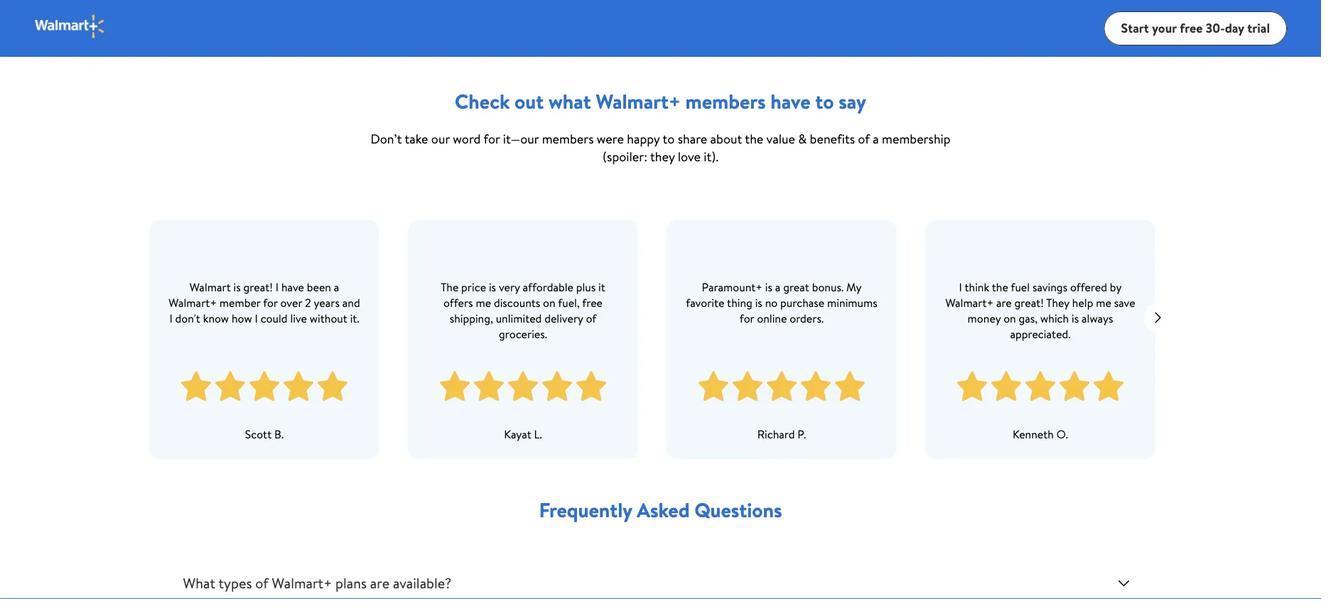 Task type: vqa. For each thing, say whether or not it's contained in the screenshot.
have
yes



Task type: locate. For each thing, give the bounding box(es) containing it.
of right fuel,
[[586, 310, 596, 326]]

0 horizontal spatial of
[[255, 573, 269, 593]]

0 vertical spatial are
[[996, 295, 1012, 310]]

have
[[771, 87, 811, 115], [281, 279, 304, 295]]

b.
[[274, 426, 283, 442]]

0 horizontal spatial great!
[[243, 279, 273, 295]]

offers
[[443, 295, 473, 310]]

1 me from the left
[[475, 295, 491, 310]]

a left great
[[775, 279, 780, 295]]

1 horizontal spatial on
[[1003, 310, 1016, 326]]

i think the fuel savings offered by walmart+ are great! they help me save money on gas, which is always appreciated.
[[945, 279, 1135, 342]]

0 horizontal spatial for
[[263, 295, 277, 310]]

a inside paramount+ is a great bonus. my favorite thing is no purchase minimums for online orders.
[[775, 279, 780, 295]]

which
[[1040, 310, 1069, 326]]

(spoiler:
[[603, 147, 648, 165]]

for right word
[[484, 130, 500, 147]]

stars image up "scott b."
[[179, 364, 349, 409]]

30-
[[1206, 19, 1225, 37]]

kayat
[[504, 426, 531, 442]]

1 vertical spatial to
[[663, 130, 675, 147]]

of inside the 'don't take our word for it—our members were happy to share about the value & benefits of a membership (spoiler: they love it).'
[[858, 130, 870, 147]]

bonus.
[[812, 279, 843, 295]]

money
[[967, 310, 1001, 326]]

trial
[[1248, 19, 1270, 37]]

groceries.
[[499, 326, 547, 342]]

1 horizontal spatial a
[[775, 279, 780, 295]]

1 vertical spatial the
[[992, 279, 1008, 295]]

help
[[1072, 295, 1093, 310]]

for inside paramount+ is a great bonus. my favorite thing is no purchase minimums for online orders.
[[740, 310, 754, 326]]

our
[[431, 130, 450, 147]]

by
[[1110, 279, 1122, 295]]

free inside start your free 30-day trial button
[[1180, 19, 1203, 37]]

walmart+ left 'fuel'
[[945, 295, 993, 310]]

free
[[1180, 19, 1203, 37], [582, 295, 602, 310]]

2 vertical spatial of
[[255, 573, 269, 593]]

me
[[475, 295, 491, 310], [1096, 295, 1111, 310]]

are right plans
[[370, 573, 390, 593]]

think
[[965, 279, 989, 295]]

&
[[798, 130, 807, 147]]

2 horizontal spatial of
[[858, 130, 870, 147]]

great!
[[243, 279, 273, 295], [1014, 295, 1044, 310]]

for left online
[[740, 310, 754, 326]]

0 vertical spatial have
[[771, 87, 811, 115]]

1 horizontal spatial me
[[1096, 295, 1111, 310]]

2 stars image from the left
[[438, 364, 608, 409]]

1 horizontal spatial are
[[996, 295, 1012, 310]]

1 vertical spatial free
[[582, 295, 602, 310]]

0 horizontal spatial me
[[475, 295, 491, 310]]

walmart+ inside walmart is great! i have been a walmart+ member for over 2 years and i don't know how i could live without it.
[[168, 295, 216, 310]]

a inside walmart is great! i have been a walmart+ member for over 2 years and i don't know how i could live without it.
[[334, 279, 339, 295]]

walmart+ left member
[[168, 295, 216, 310]]

o.
[[1056, 426, 1068, 442]]

is right walmart
[[233, 279, 240, 295]]

are left gas,
[[996, 295, 1012, 310]]

of
[[858, 130, 870, 147], [586, 310, 596, 326], [255, 573, 269, 593]]

asked
[[637, 496, 690, 524]]

me right help
[[1096, 295, 1111, 310]]

on
[[543, 295, 555, 310], [1003, 310, 1016, 326]]

word
[[453, 130, 481, 147]]

to
[[816, 87, 834, 115], [663, 130, 675, 147]]

2 horizontal spatial a
[[873, 130, 879, 147]]

were
[[597, 130, 624, 147]]

0 horizontal spatial a
[[334, 279, 339, 295]]

i
[[275, 279, 278, 295], [959, 279, 962, 295], [169, 310, 172, 326], [254, 310, 258, 326]]

4 stars image from the left
[[955, 364, 1126, 409]]

to left say
[[816, 87, 834, 115]]

are inside i think the fuel savings offered by walmart+ are great! they help me save money on gas, which is always appreciated.
[[996, 295, 1012, 310]]

0 horizontal spatial have
[[281, 279, 304, 295]]

how
[[231, 310, 252, 326]]

of inside the price is very affordable plus it offers me discounts on fuel, free shipping, unlimited delivery of groceries.
[[586, 310, 596, 326]]

1 horizontal spatial to
[[816, 87, 834, 115]]

what types of walmart+ plans are available?
[[183, 573, 452, 593]]

stars image up richard p. at the right of page
[[696, 364, 867, 409]]

is inside walmart is great! i have been a walmart+ member for over 2 years and i don't know how i could live without it.
[[233, 279, 240, 295]]

been
[[307, 279, 331, 295]]

the
[[745, 130, 764, 147], [992, 279, 1008, 295]]

walmart+ image
[[34, 14, 106, 39]]

great! up could
[[243, 279, 273, 295]]

walmart+ left plans
[[272, 573, 332, 593]]

0 vertical spatial of
[[858, 130, 870, 147]]

walmart+ inside i think the fuel savings offered by walmart+ are great! they help me save money on gas, which is always appreciated.
[[945, 295, 993, 310]]

savings
[[1032, 279, 1067, 295]]

paramount+
[[702, 279, 762, 295]]

stars image up kayat l.
[[438, 364, 608, 409]]

1 vertical spatial have
[[281, 279, 304, 295]]

kayat l.
[[504, 426, 542, 442]]

to inside the 'don't take our word for it—our members were happy to share about the value & benefits of a membership (spoiler: they love it).'
[[663, 130, 675, 147]]

0 vertical spatial to
[[816, 87, 834, 115]]

1 horizontal spatial for
[[484, 130, 500, 147]]

of right benefits in the top right of the page
[[858, 130, 870, 147]]

is
[[233, 279, 240, 295], [489, 279, 496, 295], [765, 279, 772, 295], [755, 295, 762, 310], [1072, 310, 1079, 326]]

members up about
[[686, 87, 766, 115]]

2 me from the left
[[1096, 295, 1111, 310]]

have left 2
[[281, 279, 304, 295]]

take
[[405, 130, 428, 147]]

types
[[219, 573, 252, 593]]

the left value
[[745, 130, 764, 147]]

1 vertical spatial members
[[542, 130, 594, 147]]

delivery
[[544, 310, 583, 326]]

years
[[313, 295, 339, 310]]

1 horizontal spatial great!
[[1014, 295, 1044, 310]]

stars image
[[179, 364, 349, 409], [438, 364, 608, 409], [696, 364, 867, 409], [955, 364, 1126, 409]]

shipping,
[[449, 310, 493, 326]]

save
[[1114, 295, 1135, 310]]

members
[[686, 87, 766, 115], [542, 130, 594, 147]]

great! inside i think the fuel savings offered by walmart+ are great! they help me save money on gas, which is always appreciated.
[[1014, 295, 1044, 310]]

benefits
[[810, 130, 855, 147]]

orders.
[[790, 310, 824, 326]]

1 vertical spatial are
[[370, 573, 390, 593]]

the left 'fuel'
[[992, 279, 1008, 295]]

of right the types
[[255, 573, 269, 593]]

online
[[757, 310, 787, 326]]

0 horizontal spatial free
[[582, 295, 602, 310]]

what
[[549, 87, 591, 115]]

have up value
[[771, 87, 811, 115]]

don't take our word for it—our members were happy to share about the value & benefits of a membership (spoiler: they love it).
[[371, 130, 951, 165]]

on left fuel,
[[543, 295, 555, 310]]

0 horizontal spatial on
[[543, 295, 555, 310]]

a
[[873, 130, 879, 147], [334, 279, 339, 295], [775, 279, 780, 295]]

1 horizontal spatial free
[[1180, 19, 1203, 37]]

stars image up kenneth o.
[[955, 364, 1126, 409]]

richard p.
[[757, 426, 806, 442]]

say
[[839, 87, 866, 115]]

savings claim image
[[661, 0, 1172, 50]]

is right which
[[1072, 310, 1079, 326]]

free left "30-"
[[1180, 19, 1203, 37]]

members down what
[[542, 130, 594, 147]]

me inside the price is very affordable plus it offers me discounts on fuel, free shipping, unlimited delivery of groceries.
[[475, 295, 491, 310]]

0 horizontal spatial members
[[542, 130, 594, 147]]

start your free 30-day trial
[[1121, 19, 1270, 37]]

don't
[[371, 130, 402, 147]]

is left great
[[765, 279, 772, 295]]

0 horizontal spatial to
[[663, 130, 675, 147]]

great! left they
[[1014, 295, 1044, 310]]

plans
[[336, 573, 367, 593]]

richard
[[757, 426, 795, 442]]

a right been
[[334, 279, 339, 295]]

0 vertical spatial members
[[686, 87, 766, 115]]

i left "think"
[[959, 279, 962, 295]]

to left share
[[663, 130, 675, 147]]

me right offers
[[475, 295, 491, 310]]

stars image for scott
[[179, 364, 349, 409]]

1 horizontal spatial members
[[686, 87, 766, 115]]

for
[[484, 130, 500, 147], [263, 295, 277, 310], [740, 310, 754, 326]]

2 horizontal spatial for
[[740, 310, 754, 326]]

free right fuel,
[[582, 295, 602, 310]]

is left no
[[755, 295, 762, 310]]

walmart+
[[596, 87, 681, 115], [168, 295, 216, 310], [945, 295, 993, 310], [272, 573, 332, 593]]

a left "membership"
[[873, 130, 879, 147]]

out
[[515, 87, 544, 115]]

1 horizontal spatial of
[[586, 310, 596, 326]]

are
[[996, 295, 1012, 310], [370, 573, 390, 593]]

1 stars image from the left
[[179, 364, 349, 409]]

on left gas,
[[1003, 310, 1016, 326]]

is left very
[[489, 279, 496, 295]]

for inside the 'don't take our word for it—our members were happy to share about the value & benefits of a membership (spoiler: they love it).'
[[484, 130, 500, 147]]

share
[[678, 130, 707, 147]]

1 vertical spatial of
[[586, 310, 596, 326]]

for inside walmart is great! i have been a walmart+ member for over 2 years and i don't know how i could live without it.
[[263, 295, 277, 310]]

0 horizontal spatial the
[[745, 130, 764, 147]]

1 horizontal spatial the
[[992, 279, 1008, 295]]

what types of walmart+ plans are available? image
[[1116, 575, 1133, 592]]

i inside i think the fuel savings offered by walmart+ are great! they help me save money on gas, which is always appreciated.
[[959, 279, 962, 295]]

for left over
[[263, 295, 277, 310]]

paramount+ is a great bonus. my favorite thing is no purchase minimums for online orders.
[[686, 279, 877, 326]]

happy
[[627, 130, 660, 147]]

2
[[305, 295, 311, 310]]

0 vertical spatial free
[[1180, 19, 1203, 37]]

of for delivery
[[586, 310, 596, 326]]

0 vertical spatial the
[[745, 130, 764, 147]]

3 stars image from the left
[[696, 364, 867, 409]]



Task type: describe. For each thing, give the bounding box(es) containing it.
love
[[678, 147, 701, 165]]

kenneth o.
[[1013, 426, 1068, 442]]

appreciated.
[[1010, 326, 1070, 342]]

scott b.
[[245, 426, 283, 442]]

is inside i think the fuel savings offered by walmart+ are great! they help me save money on gas, which is always appreciated.
[[1072, 310, 1079, 326]]

without
[[309, 310, 347, 326]]

i right "how"
[[254, 310, 258, 326]]

it—our
[[503, 130, 539, 147]]

purchase
[[780, 295, 824, 310]]

favorite
[[686, 295, 724, 310]]

on inside the price is very affordable plus it offers me discounts on fuel, free shipping, unlimited delivery of groceries.
[[543, 295, 555, 310]]

check out what walmart+ members have to say
[[455, 87, 866, 115]]

fuel
[[1011, 279, 1030, 295]]

i left over
[[275, 279, 278, 295]]

the inside i think the fuel savings offered by walmart+ are great! they help me save money on gas, which is always appreciated.
[[992, 279, 1008, 295]]

members inside the 'don't take our word for it—our members were happy to share about the value & benefits of a membership (spoiler: they love it).'
[[542, 130, 594, 147]]

walmart+ up happy
[[596, 87, 681, 115]]

stars image for kayat
[[438, 364, 608, 409]]

questions
[[695, 496, 782, 524]]

me inside i think the fuel savings offered by walmart+ are great! they help me save money on gas, which is always appreciated.
[[1096, 295, 1111, 310]]

what
[[183, 573, 215, 593]]

next slide for default mlp - new walmart plus testimonial 1 module, 9.29.22 list image
[[1144, 304, 1172, 332]]

is inside the price is very affordable plus it offers me discounts on fuel, free shipping, unlimited delivery of groceries.
[[489, 279, 496, 295]]

1 horizontal spatial have
[[771, 87, 811, 115]]

fuel,
[[558, 295, 579, 310]]

thing
[[727, 295, 752, 310]]

about
[[711, 130, 742, 147]]

day
[[1225, 19, 1245, 37]]

membership
[[882, 130, 951, 147]]

they
[[1046, 295, 1069, 310]]

start your free 30-day trial button
[[1104, 11, 1287, 45]]

offered
[[1070, 279, 1107, 295]]

price
[[461, 279, 486, 295]]

they
[[650, 147, 675, 165]]

stars image for kenneth
[[955, 364, 1126, 409]]

know
[[203, 310, 229, 326]]

stars image for richard
[[696, 364, 867, 409]]

could
[[260, 310, 287, 326]]

great
[[783, 279, 809, 295]]

plus
[[576, 279, 596, 295]]

your
[[1152, 19, 1177, 37]]

walmart
[[189, 279, 230, 295]]

the inside the 'don't take our word for it—our members were happy to share about the value & benefits of a membership (spoiler: they love it).'
[[745, 130, 764, 147]]

walmart is great! i have been a walmart+ member for over 2 years and i don't know how i could live without it.
[[168, 279, 360, 326]]

great! inside walmart is great! i have been a walmart+ member for over 2 years and i don't know how i could live without it.
[[243, 279, 273, 295]]

available?
[[393, 573, 452, 593]]

minimums
[[827, 295, 877, 310]]

always
[[1082, 310, 1113, 326]]

member
[[219, 295, 260, 310]]

frequently
[[539, 496, 632, 524]]

the price is very affordable plus it offers me discounts on fuel, free shipping, unlimited delivery of groceries.
[[440, 279, 605, 342]]

scott
[[245, 426, 271, 442]]

discounts
[[494, 295, 540, 310]]

i left don't
[[169, 310, 172, 326]]

kenneth
[[1013, 426, 1054, 442]]

no
[[765, 295, 777, 310]]

don't
[[175, 310, 200, 326]]

it).
[[704, 147, 719, 165]]

p.
[[797, 426, 806, 442]]

of for benefits
[[858, 130, 870, 147]]

a inside the 'don't take our word for it—our members were happy to share about the value & benefits of a membership (spoiler: they love it).'
[[873, 130, 879, 147]]

start
[[1121, 19, 1149, 37]]

and
[[342, 295, 360, 310]]

check
[[455, 87, 510, 115]]

0 horizontal spatial are
[[370, 573, 390, 593]]

affordable
[[523, 279, 573, 295]]

it.
[[350, 310, 359, 326]]

it
[[598, 279, 605, 295]]

l.
[[534, 426, 542, 442]]

gas,
[[1019, 310, 1038, 326]]

free inside the price is very affordable plus it offers me discounts on fuel, free shipping, unlimited delivery of groceries.
[[582, 295, 602, 310]]

frequently asked questions
[[539, 496, 782, 524]]

over
[[280, 295, 302, 310]]

my
[[846, 279, 861, 295]]

very
[[499, 279, 520, 295]]

unlimited
[[496, 310, 542, 326]]

live
[[290, 310, 307, 326]]

have inside walmart is great! i have been a walmart+ member for over 2 years and i don't know how i could live without it.
[[281, 279, 304, 295]]

on inside i think the fuel savings offered by walmart+ are great! they help me save money on gas, which is always appreciated.
[[1003, 310, 1016, 326]]

the
[[440, 279, 458, 295]]

value
[[767, 130, 795, 147]]



